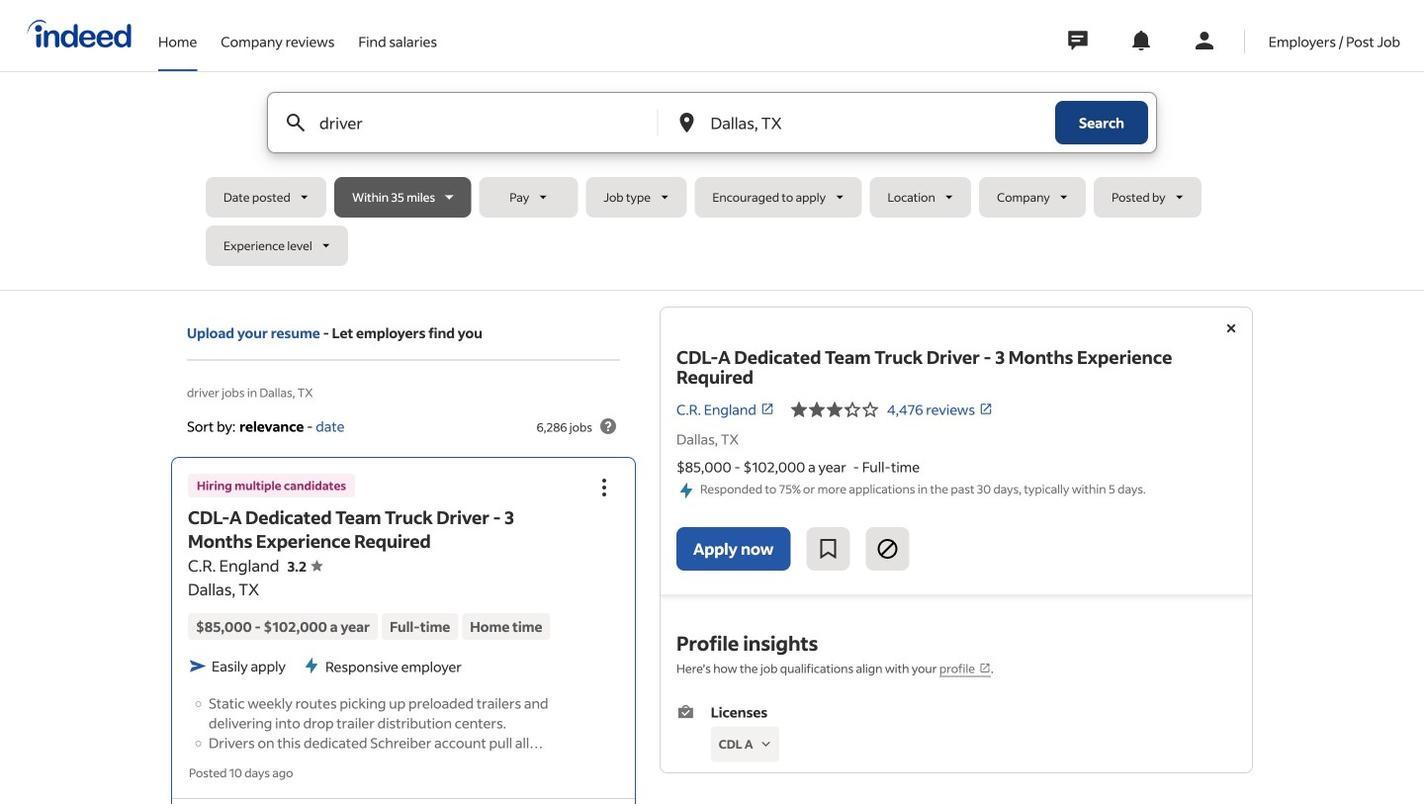 Task type: describe. For each thing, give the bounding box(es) containing it.
account image
[[1193, 29, 1216, 52]]

3.2 out of 5 stars image
[[790, 398, 879, 421]]

job actions for cdl-a dedicated team truck driver - 3 months experience required is collapsed image
[[593, 476, 616, 499]]

Edit location text field
[[707, 93, 1016, 152]]

not interested image
[[876, 537, 900, 561]]

notifications unread count 0 image
[[1129, 29, 1153, 52]]

search: Job title, keywords, or company text field
[[316, 93, 625, 152]]

missing qualification image
[[757, 736, 775, 753]]

profile (opens in a new window) image
[[979, 662, 991, 674]]

3.2 out of 5 stars. link to 4,476 reviews company ratings (opens in a new tab) image
[[979, 402, 993, 416]]

licenses group
[[677, 702, 1236, 804]]



Task type: locate. For each thing, give the bounding box(es) containing it.
c.r. england (opens in a new tab) image
[[761, 402, 774, 416]]

save this job image
[[816, 537, 840, 561]]

help icon image
[[596, 414, 620, 438]]

close job details image
[[1220, 317, 1243, 340]]

None search field
[[206, 92, 1219, 274]]

messages unread count 0 image
[[1065, 21, 1091, 60]]

3.2 out of five stars rating image
[[287, 557, 323, 575]]



Task type: vqa. For each thing, say whether or not it's contained in the screenshot.
A
no



